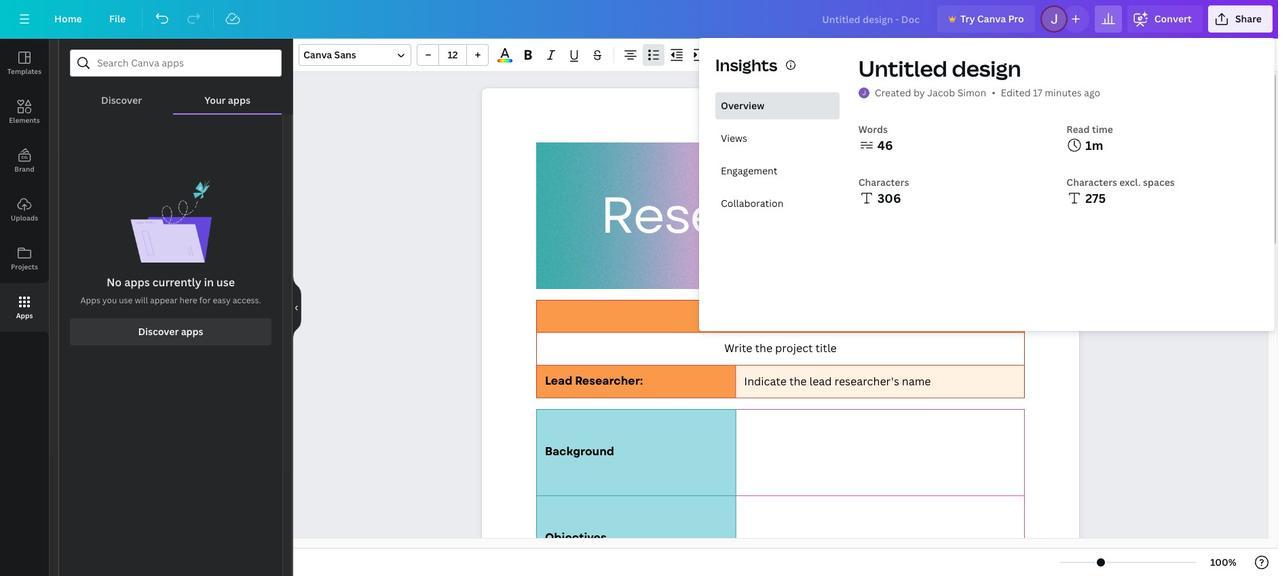 Task type: locate. For each thing, give the bounding box(es) containing it.
1 vertical spatial canva
[[303, 48, 332, 61]]

edited
[[1001, 86, 1031, 99]]

0 vertical spatial apps
[[228, 94, 250, 107]]

characters up 306
[[859, 176, 909, 189]]

untitled
[[859, 54, 948, 83]]

overview button
[[716, 92, 840, 119]]

0 horizontal spatial apps
[[16, 311, 33, 320]]

use right in
[[216, 275, 235, 290]]

discover
[[101, 94, 142, 107], [138, 325, 179, 338]]

apps inside the no apps currently in use apps you use will appear here for easy access.
[[124, 275, 150, 290]]

1 vertical spatial apps
[[124, 275, 150, 290]]

convert
[[1155, 12, 1192, 25]]

1 horizontal spatial apps
[[80, 295, 100, 306]]

elements button
[[0, 88, 49, 136]]

here
[[180, 295, 197, 306]]

1 horizontal spatial use
[[216, 275, 235, 290]]

apps
[[80, 295, 100, 306], [16, 311, 33, 320]]

use
[[216, 275, 235, 290], [119, 295, 133, 306]]

canva
[[977, 12, 1006, 25], [303, 48, 332, 61]]

time
[[1092, 123, 1113, 136]]

uploads
[[11, 213, 38, 223]]

apps
[[228, 94, 250, 107], [124, 275, 150, 290], [181, 325, 203, 338]]

apps button
[[0, 283, 49, 332]]

0 horizontal spatial apps
[[124, 275, 150, 290]]

apps left you
[[80, 295, 100, 306]]

1 horizontal spatial canva
[[977, 12, 1006, 25]]

characters excl. spaces
[[1067, 176, 1175, 189]]

0 horizontal spatial characters
[[859, 176, 909, 189]]

empty folder image displayed when there are no installed apps image
[[130, 180, 211, 263]]

characters up 275
[[1067, 176, 1117, 189]]

2 characters from the left
[[1067, 176, 1117, 189]]

convert button
[[1127, 5, 1203, 33]]

apps up will
[[124, 275, 150, 290]]

0 vertical spatial discover
[[101, 94, 142, 107]]

spaces
[[1143, 176, 1175, 189]]

0 horizontal spatial canva
[[303, 48, 332, 61]]

views button
[[716, 125, 840, 152]]

characters for characters excl. spaces
[[1067, 176, 1117, 189]]

share
[[1235, 12, 1262, 25]]

apps for discover
[[181, 325, 203, 338]]

your apps
[[205, 94, 250, 107]]

insights
[[716, 54, 778, 76]]

created
[[875, 86, 911, 99]]

canva right try on the top of page
[[977, 12, 1006, 25]]

Search Canva apps search field
[[97, 50, 255, 76]]

2 horizontal spatial apps
[[228, 94, 250, 107]]

research
[[600, 179, 833, 252]]

apps right the your
[[228, 94, 250, 107]]

2 vertical spatial apps
[[181, 325, 203, 338]]

use left will
[[119, 295, 133, 306]]

apps down projects
[[16, 311, 33, 320]]

1 vertical spatial apps
[[16, 311, 33, 320]]

1 characters from the left
[[859, 176, 909, 189]]

brand button
[[0, 136, 49, 185]]

0 vertical spatial apps
[[80, 295, 100, 306]]

read
[[1067, 123, 1090, 136]]

collaboration button
[[716, 190, 840, 217]]

engagement
[[721, 164, 778, 177]]

share button
[[1208, 5, 1273, 33]]

canva left sans
[[303, 48, 332, 61]]

0 vertical spatial canva
[[977, 12, 1006, 25]]

0 horizontal spatial use
[[119, 295, 133, 306]]

brief
[[844, 179, 959, 252]]

your
[[205, 94, 226, 107]]

1 horizontal spatial characters
[[1067, 176, 1117, 189]]

1m
[[1086, 137, 1104, 153]]

main menu bar
[[0, 0, 1278, 39]]

0 vertical spatial use
[[216, 275, 235, 290]]

try canva pro button
[[937, 5, 1035, 33]]

canva inside button
[[977, 12, 1006, 25]]

engagement button
[[716, 157, 840, 185]]

apps down here
[[181, 325, 203, 338]]

group
[[417, 44, 489, 66]]

currently
[[152, 275, 201, 290]]

discover down appear
[[138, 325, 179, 338]]

1 vertical spatial use
[[119, 295, 133, 306]]

excl.
[[1120, 176, 1141, 189]]

try
[[961, 12, 975, 25]]

file
[[109, 12, 126, 25]]

discover down search canva apps search box
[[101, 94, 142, 107]]

elements
[[9, 115, 40, 125]]

sans
[[334, 48, 356, 61]]

design
[[952, 54, 1021, 83]]

ago
[[1084, 86, 1101, 99]]

color range image
[[498, 59, 512, 62]]

100%
[[1211, 556, 1237, 569]]

characters
[[859, 176, 909, 189], [1067, 176, 1117, 189]]

discover for discover
[[101, 94, 142, 107]]

pro
[[1008, 12, 1024, 25]]

apps for your
[[228, 94, 250, 107]]

research brief
[[600, 179, 959, 252]]

your apps button
[[173, 77, 282, 113]]

home
[[54, 12, 82, 25]]

1 horizontal spatial apps
[[181, 325, 203, 338]]

1 vertical spatial discover
[[138, 325, 179, 338]]

canva sans
[[303, 48, 356, 61]]

no
[[107, 275, 122, 290]]



Task type: vqa. For each thing, say whether or not it's contained in the screenshot.
THE OVERVIEW on the top
yes



Task type: describe. For each thing, give the bounding box(es) containing it.
untitled design
[[859, 54, 1021, 83]]

overview
[[721, 99, 765, 112]]

275
[[1086, 190, 1106, 206]]

projects
[[11, 262, 38, 272]]

simon
[[958, 86, 986, 99]]

discover apps
[[138, 325, 203, 338]]

in
[[204, 275, 214, 290]]

you
[[102, 295, 117, 306]]

306
[[878, 190, 901, 206]]

discover button
[[70, 77, 173, 113]]

templates
[[7, 67, 41, 76]]

words
[[859, 123, 888, 136]]

46
[[878, 137, 893, 153]]

jacob
[[927, 86, 955, 99]]

access.
[[233, 295, 261, 306]]

home link
[[43, 5, 93, 33]]

hide image
[[293, 275, 301, 340]]

Research Brief text field
[[482, 88, 1079, 576]]

no apps currently in use apps you use will appear here for easy access.
[[80, 275, 261, 306]]

read time
[[1067, 123, 1113, 136]]

easy
[[213, 295, 231, 306]]

for
[[199, 295, 211, 306]]

file button
[[98, 5, 137, 33]]

apps inside the no apps currently in use apps you use will appear here for easy access.
[[80, 295, 100, 306]]

templates button
[[0, 39, 49, 88]]

side panel tab list
[[0, 39, 49, 332]]

discover for discover apps
[[138, 325, 179, 338]]

•
[[992, 86, 996, 99]]

100% button
[[1202, 552, 1246, 574]]

views
[[721, 132, 747, 145]]

created by jacob simon • edited 17 minutes ago
[[875, 86, 1101, 99]]

brand
[[14, 164, 34, 174]]

apps for no
[[124, 275, 150, 290]]

– – number field
[[443, 48, 462, 61]]

by
[[914, 86, 925, 99]]

uploads button
[[0, 185, 49, 234]]

canva inside popup button
[[303, 48, 332, 61]]

minutes
[[1045, 86, 1082, 99]]

will
[[135, 295, 148, 306]]

17
[[1033, 86, 1043, 99]]

discover apps button
[[70, 318, 272, 346]]

apps inside button
[[16, 311, 33, 320]]

Design title text field
[[811, 5, 932, 33]]

collaboration
[[721, 197, 784, 210]]

characters for characters
[[859, 176, 909, 189]]

canva sans button
[[299, 44, 411, 66]]

projects button
[[0, 234, 49, 283]]

try canva pro
[[961, 12, 1024, 25]]

appear
[[150, 295, 178, 306]]



